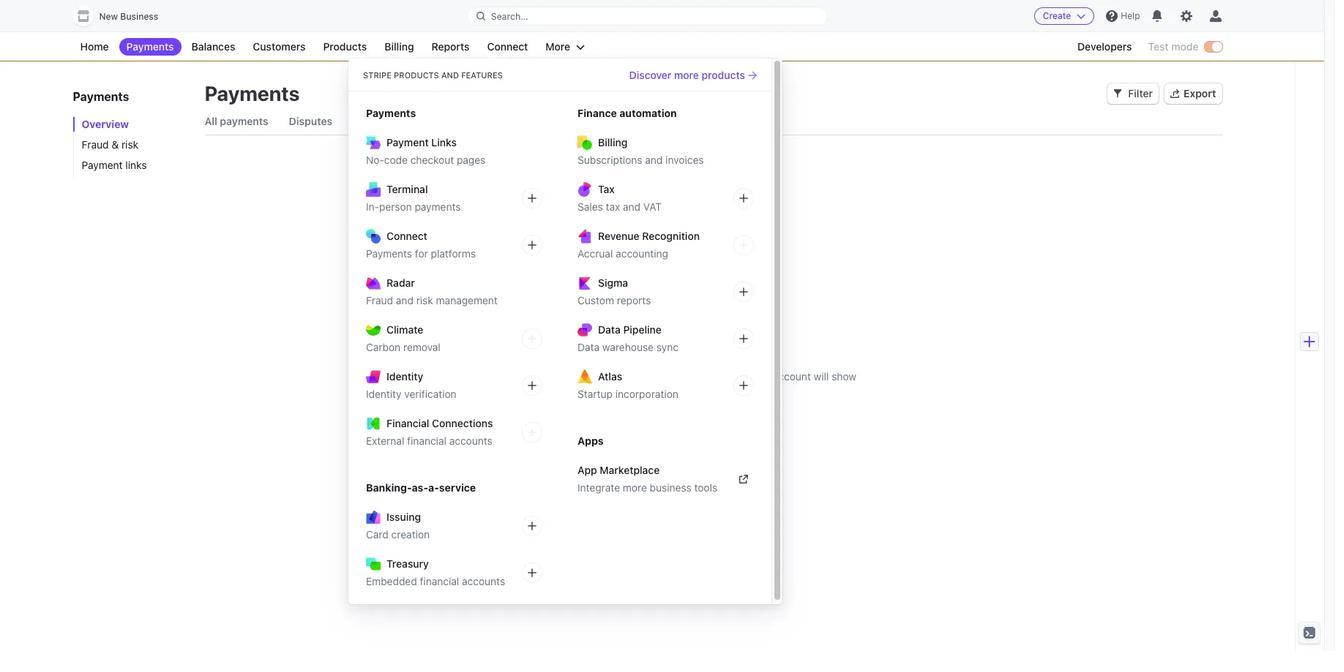 Task type: vqa. For each thing, say whether or not it's contained in the screenshot.
incorporation
yes



Task type: describe. For each thing, give the bounding box(es) containing it.
no-
[[366, 154, 384, 166]]

up
[[567, 385, 579, 397]]

products link
[[316, 38, 374, 56]]

test for test mode
[[1148, 40, 1169, 53]]

identity for identity verification
[[366, 388, 402, 400]]

account
[[773, 370, 811, 383]]

will
[[814, 370, 829, 383]]

custom reports
[[578, 294, 651, 307]]

0 horizontal spatial connect
[[387, 230, 427, 242]]

mode
[[1171, 40, 1199, 53]]

data pipeline
[[598, 324, 662, 336]]

new
[[99, 11, 118, 22]]

risk for and
[[416, 294, 433, 307]]

links
[[431, 136, 457, 149]]

discover
[[629, 68, 672, 81]]

vat
[[643, 201, 662, 213]]

tab list containing all payments
[[205, 108, 1222, 135]]

identity for identity
[[387, 370, 423, 383]]

payment links
[[82, 159, 147, 171]]

radar
[[387, 277, 415, 289]]

platforms
[[431, 247, 476, 260]]

Search… search field
[[468, 7, 827, 25]]

fraud & risk
[[82, 138, 138, 151]]

all for all payments
[[205, 115, 217, 127]]

svg image
[[1114, 89, 1123, 98]]

tools
[[694, 482, 718, 494]]

embedded financial accounts
[[366, 575, 505, 588]]

incorporation
[[615, 388, 679, 400]]

apps
[[578, 435, 604, 447]]

0 vertical spatial connect
[[487, 40, 528, 53]]

out
[[688, 370, 703, 383]]

balances
[[191, 40, 235, 53]]

payment for payment links
[[387, 136, 429, 149]]

reports link
[[424, 38, 477, 56]]

funds
[[590, 370, 616, 383]]

management
[[436, 294, 498, 307]]

test funds moving in and out of your stripe account will show up here.
[[567, 370, 857, 397]]

connections
[[432, 417, 493, 430]]

0 vertical spatial stripe
[[363, 70, 392, 80]]

startup
[[578, 388, 613, 400]]

create button
[[1034, 7, 1095, 25]]

test
[[641, 62, 661, 71]]

marketplace
[[600, 464, 660, 477]]

customers
[[253, 40, 306, 53]]

&
[[112, 138, 119, 151]]

and down reports link
[[441, 70, 459, 80]]

service
[[439, 482, 476, 494]]

payments up radar at the top
[[366, 247, 412, 260]]

all payments link
[[205, 108, 268, 135]]

app
[[578, 464, 597, 477]]

data for data warehouse sync
[[578, 341, 600, 354]]

terminal
[[387, 183, 428, 195]]

developers
[[1078, 40, 1132, 53]]

1 vertical spatial transactions
[[677, 347, 764, 364]]

financial connections
[[387, 417, 493, 430]]

data warehouse sync
[[578, 341, 679, 354]]

payments up overview
[[73, 90, 129, 103]]

warehouse
[[602, 341, 654, 354]]

filter button
[[1108, 83, 1159, 104]]

business
[[650, 482, 692, 494]]

more
[[546, 40, 570, 53]]

business
[[120, 11, 158, 22]]

climate
[[387, 324, 423, 336]]

recognition
[[642, 230, 700, 242]]

developers link
[[1070, 38, 1139, 56]]

payments up payment links
[[366, 107, 416, 119]]

external
[[366, 435, 404, 447]]

code
[[384, 154, 408, 166]]

all transactions link
[[353, 108, 430, 135]]

custom
[[578, 294, 614, 307]]

card
[[366, 529, 389, 541]]

pipeline
[[623, 324, 662, 336]]

sales tax and vat
[[578, 201, 662, 213]]

startup incorporation
[[578, 388, 679, 400]]

payments for platforms
[[366, 247, 476, 260]]

carbon
[[366, 341, 401, 354]]

tax
[[606, 201, 620, 213]]

subscriptions and invoices
[[578, 154, 704, 166]]

person
[[379, 201, 412, 213]]

features
[[461, 70, 503, 80]]

1 horizontal spatial billing
[[598, 136, 628, 149]]

transactions inside all transactions link
[[368, 115, 430, 127]]

checkout
[[410, 154, 454, 166]]

for
[[415, 247, 428, 260]]

filter
[[1128, 87, 1153, 100]]

links
[[125, 159, 147, 171]]

1 horizontal spatial products
[[394, 70, 439, 80]]

a-
[[428, 482, 439, 494]]

Search… text field
[[468, 7, 827, 25]]

reports
[[432, 40, 470, 53]]

products inside the products link
[[323, 40, 367, 53]]

billing link
[[377, 38, 421, 56]]

as-
[[412, 482, 428, 494]]

balance
[[620, 347, 674, 364]]

1 horizontal spatial more
[[674, 68, 699, 81]]

export button
[[1165, 83, 1222, 104]]

no
[[567, 347, 586, 364]]

home
[[80, 40, 109, 53]]



Task type: locate. For each thing, give the bounding box(es) containing it.
financial for embedded
[[420, 575, 459, 588]]

fraud and risk management
[[366, 294, 498, 307]]

moving
[[619, 370, 654, 383]]

overview
[[82, 118, 129, 130]]

0 horizontal spatial payment
[[82, 159, 123, 171]]

0 vertical spatial accounts
[[449, 435, 493, 447]]

discover more products
[[629, 68, 745, 81]]

disputes
[[289, 115, 333, 127]]

sales
[[578, 201, 603, 213]]

fraud for fraud & risk
[[82, 138, 109, 151]]

carbon removal
[[366, 341, 441, 354]]

discover more products link
[[629, 68, 757, 82]]

data
[[663, 62, 683, 71]]

0 horizontal spatial transactions
[[368, 115, 430, 127]]

more button
[[538, 38, 592, 56]]

payment for payment links
[[82, 159, 123, 171]]

1 horizontal spatial payments
[[415, 201, 461, 213]]

payments link
[[119, 38, 181, 56]]

embedded
[[366, 575, 417, 588]]

0 horizontal spatial all
[[205, 115, 217, 127]]

0 vertical spatial fraud
[[82, 138, 109, 151]]

products
[[702, 68, 745, 81]]

1 horizontal spatial fraud
[[366, 294, 393, 307]]

all for all transactions
[[353, 115, 366, 127]]

connect up payments for platforms
[[387, 230, 427, 242]]

your
[[718, 370, 739, 383]]

0 vertical spatial transactions
[[368, 115, 430, 127]]

payment links
[[387, 136, 457, 149]]

identity up financial
[[366, 388, 402, 400]]

0 vertical spatial data
[[598, 324, 621, 336]]

tab list
[[205, 108, 1222, 135]]

connect down search…
[[487, 40, 528, 53]]

financial down treasury
[[420, 575, 459, 588]]

in-person payments
[[366, 201, 461, 213]]

1 vertical spatial payment
[[82, 159, 123, 171]]

products down billing link
[[394, 70, 439, 80]]

payments left the disputes at the top left of the page
[[220, 115, 268, 127]]

sigma
[[598, 277, 628, 289]]

payments down terminal
[[415, 201, 461, 213]]

fraud down radar at the top
[[366, 294, 393, 307]]

payment down the "fraud & risk"
[[82, 159, 123, 171]]

0 vertical spatial test
[[1148, 40, 1169, 53]]

external financial accounts
[[366, 435, 493, 447]]

1 vertical spatial products
[[394, 70, 439, 80]]

data for data pipeline
[[598, 324, 621, 336]]

risk for &
[[122, 138, 138, 151]]

0 vertical spatial billing
[[385, 40, 414, 53]]

financial
[[407, 435, 447, 447], [420, 575, 459, 588]]

payments down business
[[126, 40, 174, 53]]

0 vertical spatial payment
[[387, 136, 429, 149]]

new business
[[99, 11, 158, 22]]

1 horizontal spatial test
[[1148, 40, 1169, 53]]

0 vertical spatial risk
[[122, 138, 138, 151]]

finance
[[578, 107, 617, 119]]

accrual
[[578, 247, 613, 260]]

test mode
[[1148, 40, 1199, 53]]

creation
[[391, 529, 430, 541]]

stripe inside test funds moving in and out of your stripe account will show up here.
[[742, 370, 770, 383]]

and down radar at the top
[[396, 294, 414, 307]]

verification
[[404, 388, 457, 400]]

accounts for embedded financial accounts
[[462, 575, 505, 588]]

treasury
[[387, 558, 429, 570]]

help button
[[1101, 4, 1146, 28]]

fraud & risk link
[[73, 138, 190, 152]]

disputes link
[[289, 108, 333, 135]]

test
[[590, 347, 617, 364]]

revenue recognition
[[598, 230, 700, 242]]

payment up code
[[387, 136, 429, 149]]

identity
[[387, 370, 423, 383], [366, 388, 402, 400]]

atlas
[[598, 370, 622, 383]]

1 horizontal spatial risk
[[416, 294, 433, 307]]

1 horizontal spatial all
[[353, 115, 366, 127]]

risk right &
[[122, 138, 138, 151]]

test for test funds moving in and out of your stripe account will show up here.
[[567, 370, 587, 383]]

of
[[706, 370, 716, 383]]

help
[[1121, 10, 1140, 21]]

in
[[656, 370, 665, 383]]

connect
[[487, 40, 528, 53], [387, 230, 427, 242]]

accrual accounting
[[578, 247, 668, 260]]

1 vertical spatial accounts
[[462, 575, 505, 588]]

transactions up payment links
[[368, 115, 430, 127]]

1 vertical spatial connect
[[387, 230, 427, 242]]

0 vertical spatial financial
[[407, 435, 447, 447]]

financial for external
[[407, 435, 447, 447]]

and inside test funds moving in and out of your stripe account will show up here.
[[668, 370, 685, 383]]

0 horizontal spatial test
[[567, 370, 587, 383]]

0 vertical spatial more
[[674, 68, 699, 81]]

and right tax
[[623, 201, 641, 213]]

automation
[[620, 107, 677, 119]]

risk up climate
[[416, 294, 433, 307]]

1 horizontal spatial connect
[[487, 40, 528, 53]]

subscriptions
[[578, 154, 642, 166]]

balances link
[[184, 38, 243, 56]]

0 horizontal spatial stripe
[[363, 70, 392, 80]]

1 vertical spatial risk
[[416, 294, 433, 307]]

billing up subscriptions
[[598, 136, 628, 149]]

more down marketplace
[[623, 482, 647, 494]]

reports
[[617, 294, 651, 307]]

connect link
[[480, 38, 535, 56]]

accounts
[[449, 435, 493, 447], [462, 575, 505, 588]]

payment
[[387, 136, 429, 149], [82, 159, 123, 171]]

all
[[205, 115, 217, 127], [353, 115, 366, 127]]

stripe right your
[[742, 370, 770, 383]]

and right in at the bottom left of the page
[[668, 370, 685, 383]]

products left billing link
[[323, 40, 367, 53]]

transactions up your
[[677, 347, 764, 364]]

payments inside tab list
[[220, 115, 268, 127]]

accounts for external financial accounts
[[449, 435, 493, 447]]

0 horizontal spatial payments
[[220, 115, 268, 127]]

more inside app marketplace integrate more business tools
[[623, 482, 647, 494]]

1 horizontal spatial payment
[[387, 136, 429, 149]]

0 vertical spatial products
[[323, 40, 367, 53]]

1 vertical spatial financial
[[420, 575, 459, 588]]

more right discover
[[674, 68, 699, 81]]

billing up stripe products and features
[[385, 40, 414, 53]]

1 all from the left
[[205, 115, 217, 127]]

0 vertical spatial payments
[[220, 115, 268, 127]]

create
[[1043, 10, 1071, 21]]

fraud left &
[[82, 138, 109, 151]]

new business button
[[73, 6, 173, 26]]

0 horizontal spatial fraud
[[82, 138, 109, 151]]

test left "mode"
[[1148, 40, 1169, 53]]

2 all from the left
[[353, 115, 366, 127]]

products
[[323, 40, 367, 53], [394, 70, 439, 80]]

1 vertical spatial stripe
[[742, 370, 770, 383]]

0 horizontal spatial more
[[623, 482, 647, 494]]

all transactions
[[353, 115, 430, 127]]

sync
[[657, 341, 679, 354]]

revenue
[[598, 230, 640, 242]]

1 vertical spatial fraud
[[366, 294, 393, 307]]

0 horizontal spatial risk
[[122, 138, 138, 151]]

all payments
[[205, 115, 268, 127]]

banking-as-a-service
[[366, 482, 476, 494]]

1 vertical spatial billing
[[598, 136, 628, 149]]

and left invoices
[[645, 154, 663, 166]]

1 vertical spatial identity
[[366, 388, 402, 400]]

no-code checkout pages
[[366, 154, 486, 166]]

data up funds
[[578, 341, 600, 354]]

identity up identity verification
[[387, 370, 423, 383]]

payments
[[220, 115, 268, 127], [415, 201, 461, 213]]

test up up
[[567, 370, 587, 383]]

integrate
[[578, 482, 620, 494]]

stripe products and features
[[363, 70, 503, 80]]

data up warehouse
[[598, 324, 621, 336]]

1 vertical spatial payments
[[415, 201, 461, 213]]

0 vertical spatial identity
[[387, 370, 423, 383]]

fraud for fraud and risk management
[[366, 294, 393, 307]]

show
[[832, 370, 857, 383]]

test inside test funds moving in and out of your stripe account will show up here.
[[567, 370, 587, 383]]

financial down "financial connections"
[[407, 435, 447, 447]]

payments up all payments
[[205, 81, 300, 105]]

0 horizontal spatial products
[[323, 40, 367, 53]]

in-
[[366, 201, 379, 213]]

more
[[674, 68, 699, 81], [623, 482, 647, 494]]

transactions
[[368, 115, 430, 127], [677, 347, 764, 364]]

stripe down billing link
[[363, 70, 392, 80]]

1 vertical spatial data
[[578, 341, 600, 354]]

1 horizontal spatial transactions
[[677, 347, 764, 364]]

1 horizontal spatial stripe
[[742, 370, 770, 383]]

1 vertical spatial test
[[567, 370, 587, 383]]

1 vertical spatial more
[[623, 482, 647, 494]]

0 horizontal spatial billing
[[385, 40, 414, 53]]

payments inside payments link
[[126, 40, 174, 53]]



